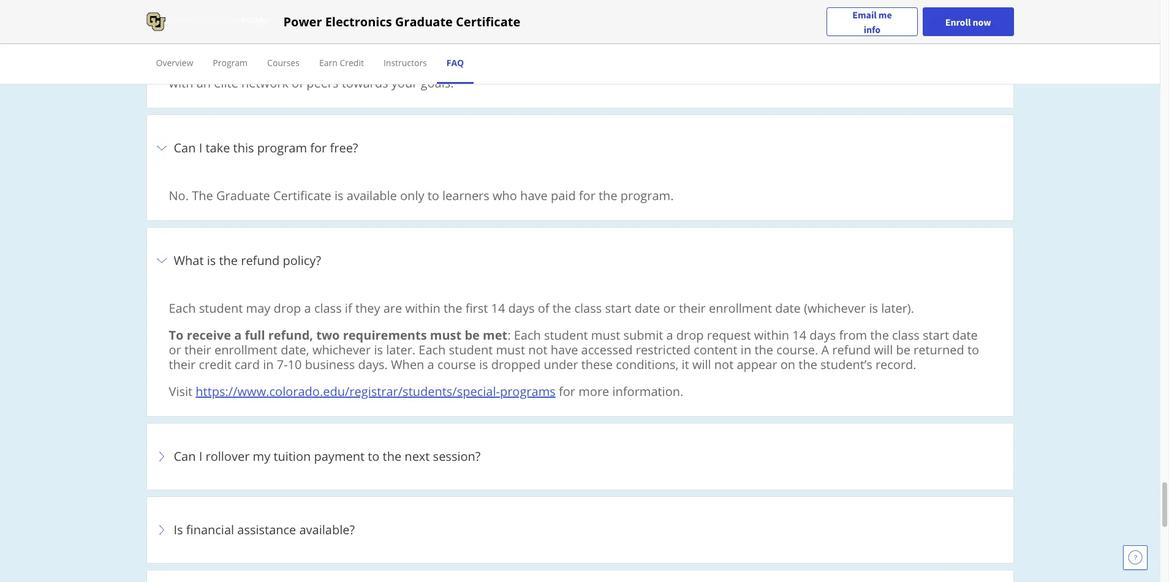 Task type: describe. For each thing, give the bounding box(es) containing it.
first
[[466, 300, 488, 317]]

10
[[288, 357, 302, 373]]

days.
[[358, 357, 388, 373]]

university of colorado boulder image
[[146, 13, 269, 31]]

they
[[355, 300, 380, 317]]

enroll now button
[[923, 7, 1014, 36]]

policy?
[[283, 253, 321, 269]]

to right only
[[428, 188, 439, 204]]

refund inside : each student must submit a drop request within 14 days from the class start date or their enrollment date, whichever is later. each student must not have accessed restricted content in the course. a refund will be returned to their credit card in 7-10 business days. when a course is dropped under these conditions, it will not appear on the student's record.
[[833, 342, 871, 359]]

0 horizontal spatial date
[[635, 300, 660, 317]]

0 vertical spatial this
[[317, 12, 338, 29]]

2 horizontal spatial student
[[544, 327, 588, 344]]

are
[[384, 300, 402, 317]]

1 vertical spatial of
[[538, 300, 550, 317]]

to
[[169, 327, 184, 344]]

certificate for electronics
[[456, 13, 521, 30]]

courses link
[[267, 57, 300, 69]]

paid
[[551, 188, 576, 204]]

4 list item from the top
[[146, 571, 1014, 583]]

enroll now
[[946, 16, 992, 28]]

i inside dropdown button
[[199, 449, 202, 465]]

it
[[682, 357, 689, 373]]

can i rollover my tuition payment to the next session?‎
[[174, 449, 481, 465]]

pay
[[274, 12, 294, 29]]

take
[[206, 140, 230, 156]]

session?‎
[[433, 449, 481, 465]]

a left full
[[234, 327, 242, 344]]

can i take this program for free? ‎
[[174, 140, 361, 156]]

dropped
[[491, 357, 541, 373]]

have inside : each student must submit a drop request within 14 days from the class start date or their enrollment date, whichever is later. each student must not have accessed restricted content in the course. a refund will be returned to their credit card in 7-10 business days. when a course is dropped under these conditions, it will not appear on the student's record.
[[551, 342, 578, 359]]

or inside : each student must submit a drop request within 14 days from the class start date or their enrollment date, whichever is later. each student must not have accessed restricted content in the course. a refund will be returned to their credit card in 7-10 business days. when a course is dropped under these conditions, it will not appear on the student's record.
[[169, 342, 181, 359]]

get inside dropdown button
[[236, 12, 254, 29]]

‎ inside list item
[[358, 522, 358, 539]]

business
[[305, 357, 355, 373]]

instructors
[[384, 57, 427, 69]]

0 horizontal spatial get
[[216, 60, 234, 77]]

restricted
[[636, 342, 691, 359]]

content
[[694, 342, 738, 359]]

for right pay
[[297, 12, 314, 29]]

program
[[257, 140, 307, 156]]

email me info button
[[827, 7, 918, 36]]

to inside : each student must submit a drop request within 14 days from the class start date or their enrollment date, whichever is later. each student must not have accessed restricted content in the course. a refund will be returned to their credit card in 7-10 business days. when a course is dropped under these conditions, it will not appear on the student's record.
[[968, 342, 980, 359]]

access
[[237, 60, 274, 77]]

0 horizontal spatial must
[[430, 327, 462, 344]]

visit
[[169, 384, 193, 400]]

may
[[246, 300, 271, 317]]

is inside dropdown button
[[207, 253, 216, 269]]

all
[[292, 60, 305, 77]]

0 horizontal spatial each
[[169, 300, 196, 317]]

certificate menu element
[[146, 44, 1014, 84]]

request
[[707, 327, 751, 344]]

0 vertical spatial or
[[664, 300, 676, 317]]

a
[[822, 342, 830, 359]]

from inside you will get access to all graduate certificate courses. you will also get feedback from the course facilitators on your projects. you'll be working with an elite network of peers towards your goals.
[[627, 60, 655, 77]]

program.
[[621, 188, 674, 204]]

graduate for electronics
[[395, 13, 453, 30]]

visit https://www.colorado.edu/registrar/students/special-programs for more information.
[[169, 384, 684, 400]]

1 you from the left
[[169, 60, 191, 77]]

receive
[[187, 327, 231, 344]]

7-
[[277, 357, 288, 373]]

appear
[[737, 357, 778, 373]]

0 vertical spatial 14
[[491, 300, 505, 317]]

chevron right image for can
[[154, 141, 169, 156]]

a right the when
[[428, 357, 434, 373]]

rollover
[[206, 449, 250, 465]]

what is the refund policy? ‎ button
[[154, 235, 1006, 287]]

can for can i take this program for free? ‎
[[174, 140, 196, 156]]

towards
[[342, 75, 388, 91]]

program link
[[213, 57, 248, 69]]

the
[[192, 188, 213, 204]]

submit
[[624, 327, 664, 344]]

refund inside dropdown button
[[241, 253, 280, 269]]

later).
[[882, 300, 915, 317]]

can i rollover my tuition payment to the next session?‎ list item
[[146, 424, 1014, 491]]

who
[[493, 188, 517, 204]]

power
[[284, 13, 322, 30]]

0 vertical spatial drop
[[274, 300, 301, 317]]

enroll
[[946, 16, 971, 28]]

refund,
[[268, 327, 313, 344]]

0 vertical spatial have
[[521, 188, 548, 204]]

1 horizontal spatial student
[[449, 342, 493, 359]]

https://www.colorado.edu/registrar/students/special-programs link
[[196, 384, 556, 400]]

2 horizontal spatial each
[[514, 327, 541, 344]]

email
[[853, 8, 877, 21]]

start inside : each student must submit a drop request within 14 days from the class start date or their enrollment date, whichever is later. each student must not have accessed restricted content in the course. a refund will be returned to their credit card in 7-10 business days. when a course is dropped under these conditions, it will not appear on the student's record.
[[923, 327, 950, 344]]

1 horizontal spatial your
[[803, 60, 829, 77]]

requirements
[[343, 327, 427, 344]]

credit
[[340, 57, 364, 69]]

under
[[544, 357, 578, 373]]

assistance
[[237, 522, 296, 539]]

for left free?
[[310, 140, 327, 156]]

what for what will i get if i pay for this program? ‎
[[174, 12, 204, 29]]

class inside : each student must submit a drop request within 14 days from the class start date or their enrollment date, whichever is later. each student must not have accessed restricted content in the course. a refund will be returned to their credit card in 7-10 business days. when a course is dropped under these conditions, it will not appear on the student's record.
[[893, 327, 920, 344]]

of inside you will get access to all graduate certificate courses. you will also get feedback from the course facilitators on your projects. you'll be working with an elite network of peers towards your goals.
[[292, 75, 303, 91]]

courses.
[[427, 60, 474, 77]]

their up visit
[[169, 357, 196, 373]]

be inside you will get access to all graduate certificate courses. you will also get feedback from the course facilitators on your projects. you'll be working with an elite network of peers towards your goals.
[[918, 60, 932, 77]]

me
[[879, 8, 892, 21]]

facilitators
[[722, 60, 782, 77]]

financial
[[186, 522, 234, 539]]

https://www.colorado.edu/registrar/students/special-
[[196, 384, 500, 400]]

can i rollover my tuition payment to the next session?‎ button
[[154, 432, 1006, 483]]

1 vertical spatial if
[[345, 300, 352, 317]]

0 horizontal spatial start
[[605, 300, 632, 317]]

network
[[242, 75, 289, 91]]

no. the graduate certificate is available only to learners who have paid for the program.
[[169, 188, 674, 204]]

what will i get if i pay for this program? ‎
[[174, 12, 400, 29]]

course inside : each student must submit a drop request within 14 days from the class start date or their enrollment date, whichever is later. each student must not have accessed restricted content in the course. a refund will be returned to their credit card in 7-10 business days. when a course is dropped under these conditions, it will not appear on the student's record.
[[438, 357, 476, 373]]

record.
[[876, 357, 917, 373]]

faq link
[[447, 57, 464, 69]]

1 horizontal spatial each
[[419, 342, 446, 359]]

0 vertical spatial enrollment
[[709, 300, 772, 317]]

with
[[169, 75, 193, 91]]

to receive a full refund, two requirements must be met
[[169, 327, 508, 344]]

courses
[[267, 57, 300, 69]]

earn credit link
[[319, 57, 364, 69]]

next
[[405, 449, 430, 465]]

chevron right image for can
[[154, 450, 169, 465]]

a right submit
[[667, 327, 674, 344]]

earn
[[319, 57, 338, 69]]

: each student must submit a drop request within 14 days from the class start date or their enrollment date, whichever is later. each student must not have accessed restricted content in the course. a refund will be returned to their credit card in 7-10 business days. when a course is dropped under these conditions, it will not appear on the student's record.
[[169, 327, 980, 373]]

help center image
[[1129, 551, 1143, 566]]

elite
[[214, 75, 238, 91]]

1 horizontal spatial class
[[575, 300, 602, 317]]

you'll
[[885, 60, 915, 77]]

peers
[[307, 75, 339, 91]]

info
[[864, 23, 881, 35]]

a up refund,
[[304, 300, 311, 317]]

two
[[317, 327, 340, 344]]

each student may drop a class if they are within the first 14 days of the class start date or their enrollment date (whichever is later).
[[169, 300, 915, 317]]

you will get access to all graduate certificate courses. you will also get feedback from the course facilitators on your projects. you'll be working with an elite network of peers towards your goals.
[[169, 60, 981, 91]]

graduate inside you will get access to all graduate certificate courses. you will also get feedback from the course facilitators on your projects. you'll be working with an elite network of peers towards your goals.
[[308, 60, 362, 77]]



Task type: locate. For each thing, give the bounding box(es) containing it.
the inside dropdown button
[[383, 449, 402, 465]]

‎ right available?
[[358, 522, 358, 539]]

you right faq link
[[478, 60, 499, 77]]

enrollment
[[709, 300, 772, 317], [215, 342, 278, 359]]

1 vertical spatial chevron right image
[[154, 450, 169, 465]]

not down request
[[715, 357, 734, 373]]

what will i get if i pay for this program? ‎ button
[[154, 0, 1006, 47]]

14 inside : each student must submit a drop request within 14 days from the class start date or their enrollment date, whichever is later. each student must not have accessed restricted content in the course. a refund will be returned to their credit card in 7-10 business days. when a course is dropped under these conditions, it will not appear on the student's record.
[[793, 327, 807, 344]]

1 horizontal spatial have
[[551, 342, 578, 359]]

will right student's
[[874, 342, 893, 359]]

within up "appear"
[[754, 327, 790, 344]]

chevron right image inside what is the refund policy? ‎ dropdown button
[[154, 254, 169, 269]]

0 horizontal spatial your
[[392, 75, 418, 91]]

‎
[[400, 12, 400, 29], [361, 140, 361, 156], [324, 253, 324, 269], [358, 522, 358, 539]]

have
[[521, 188, 548, 204], [551, 342, 578, 359]]

must right "later."
[[430, 327, 462, 344]]

chevron right image inside can i rollover my tuition payment to the next session?‎ dropdown button
[[154, 450, 169, 465]]

will
[[207, 12, 226, 29], [194, 60, 213, 77], [503, 60, 521, 77], [874, 342, 893, 359], [693, 357, 712, 373]]

0 horizontal spatial or
[[169, 342, 181, 359]]

instructors link
[[384, 57, 427, 69]]

1 horizontal spatial 14
[[793, 327, 807, 344]]

i up program link
[[229, 12, 232, 29]]

1 vertical spatial certificate
[[365, 60, 424, 77]]

learners
[[443, 188, 490, 204]]

for left more
[[559, 384, 576, 400]]

on
[[785, 60, 800, 77], [781, 357, 796, 373]]

1 list item from the top
[[146, 0, 1014, 115]]

0 vertical spatial graduate
[[395, 13, 453, 30]]

be
[[918, 60, 932, 77], [465, 327, 480, 344], [896, 342, 911, 359]]

2 horizontal spatial must
[[591, 327, 621, 344]]

student up under
[[544, 327, 588, 344]]

1 horizontal spatial from
[[840, 327, 867, 344]]

1 vertical spatial enrollment
[[215, 342, 278, 359]]

to inside you will get access to all graduate certificate courses. you will also get feedback from the course facilitators on your projects. you'll be working with an elite network of peers towards your goals.
[[277, 60, 289, 77]]

3 list item from the top
[[146, 227, 1014, 424]]

0 vertical spatial days
[[509, 300, 535, 317]]

1 chevron right image from the top
[[154, 13, 169, 28]]

1 horizontal spatial if
[[345, 300, 352, 317]]

2 vertical spatial chevron right image
[[154, 524, 169, 538]]

course.
[[777, 342, 819, 359]]

chevron right image for what
[[154, 13, 169, 28]]

1 horizontal spatial within
[[754, 327, 790, 344]]

list item
[[146, 0, 1014, 115], [146, 115, 1014, 228], [146, 227, 1014, 424], [146, 571, 1014, 583]]

their
[[679, 300, 706, 317], [184, 342, 211, 359], [169, 357, 196, 373]]

their right the "to"
[[184, 342, 211, 359]]

1 horizontal spatial graduate
[[308, 60, 362, 77]]

1 vertical spatial on
[[781, 357, 796, 373]]

credit
[[199, 357, 232, 373]]

1 vertical spatial drop
[[677, 327, 704, 344]]

must
[[430, 327, 462, 344], [591, 327, 621, 344], [496, 342, 525, 359]]

days
[[509, 300, 535, 317], [810, 327, 836, 344]]

have right who
[[521, 188, 548, 204]]

1 vertical spatial can
[[174, 449, 196, 465]]

feedback
[[572, 60, 624, 77]]

list item containing what will i get if i pay for this program? ‎
[[146, 0, 1014, 115]]

also
[[525, 60, 548, 77]]

0 vertical spatial certificate
[[456, 13, 521, 30]]

0 vertical spatial of
[[292, 75, 303, 91]]

chevron right image inside what will i get if i pay for this program? ‎ dropdown button
[[154, 13, 169, 28]]

will left 'also'
[[503, 60, 521, 77]]

if left they
[[345, 300, 352, 317]]

2 list item from the top
[[146, 115, 1014, 228]]

class
[[314, 300, 342, 317], [575, 300, 602, 317], [893, 327, 920, 344]]

0 horizontal spatial you
[[169, 60, 191, 77]]

drop up it
[[677, 327, 704, 344]]

chevron right image left is at left bottom
[[154, 524, 169, 538]]

whichever
[[313, 342, 371, 359]]

i left rollover
[[199, 449, 202, 465]]

the inside you will get access to all graduate certificate courses. you will also get feedback from the course facilitators on your projects. you'll be working with an elite network of peers towards your goals.
[[658, 60, 677, 77]]

certificate inside you will get access to all graduate certificate courses. you will also get feedback from the course facilitators on your projects. you'll be working with an elite network of peers towards your goals.
[[365, 60, 424, 77]]

0 horizontal spatial enrollment
[[215, 342, 278, 359]]

to inside dropdown button
[[368, 449, 380, 465]]

graduate for the
[[216, 188, 270, 204]]

0 vertical spatial within
[[405, 300, 441, 317]]

accessed
[[581, 342, 633, 359]]

student
[[199, 300, 243, 317], [544, 327, 588, 344], [449, 342, 493, 359]]

0 vertical spatial start
[[605, 300, 632, 317]]

drop
[[274, 300, 301, 317], [677, 327, 704, 344]]

have left these
[[551, 342, 578, 359]]

(whichever
[[804, 300, 866, 317]]

14 left "a"
[[793, 327, 807, 344]]

2 vertical spatial certificate
[[273, 188, 332, 204]]

list item containing can i take this program for free? ‎
[[146, 115, 1014, 228]]

0 vertical spatial on
[[785, 60, 800, 77]]

1 horizontal spatial days
[[810, 327, 836, 344]]

if
[[257, 12, 264, 29], [345, 300, 352, 317]]

from right feedback
[[627, 60, 655, 77]]

1 vertical spatial or
[[169, 342, 181, 359]]

now
[[973, 16, 992, 28]]

certificate for the
[[273, 188, 332, 204]]

information.
[[613, 384, 684, 400]]

1 vertical spatial from
[[840, 327, 867, 344]]

email me info
[[853, 8, 892, 35]]

to
[[277, 60, 289, 77], [428, 188, 439, 204], [968, 342, 980, 359], [368, 449, 380, 465]]

this left program?
[[317, 12, 338, 29]]

drop inside : each student must submit a drop request within 14 days from the class start date or their enrollment date, whichever is later. each student must not have accessed restricted content in the course. a refund will be returned to their credit card in 7-10 business days. when a course is dropped under these conditions, it will not appear on the student's record.
[[677, 327, 704, 344]]

course up visit https://www.colorado.edu/registrar/students/special-programs for more information.
[[438, 357, 476, 373]]

1 horizontal spatial in
[[741, 342, 752, 359]]

0 vertical spatial chevron right image
[[154, 254, 169, 269]]

0 horizontal spatial not
[[529, 342, 548, 359]]

course inside you will get access to all graduate certificate courses. you will also get feedback from the course facilitators on your projects. you'll be working with an elite network of peers towards your goals.
[[680, 60, 719, 77]]

these
[[582, 357, 613, 373]]

each up the "to"
[[169, 300, 196, 317]]

1 vertical spatial what
[[174, 253, 204, 269]]

power electronics graduate certificate
[[284, 13, 521, 30]]

to right returned
[[968, 342, 980, 359]]

list item containing what is the refund policy? ‎
[[146, 227, 1014, 424]]

each
[[169, 300, 196, 317], [514, 327, 541, 344], [419, 342, 446, 359]]

0 horizontal spatial course
[[438, 357, 476, 373]]

1 chevron right image from the top
[[154, 254, 169, 269]]

of down courses link
[[292, 75, 303, 91]]

can left rollover
[[174, 449, 196, 465]]

1 vertical spatial days
[[810, 327, 836, 344]]

in right content
[[741, 342, 752, 359]]

chevron right image up overview link
[[154, 13, 169, 28]]

0 vertical spatial can
[[174, 140, 196, 156]]

card
[[235, 357, 260, 373]]

i left pay
[[267, 12, 271, 29]]

2 can from the top
[[174, 449, 196, 465]]

you
[[169, 60, 191, 77], [478, 60, 499, 77]]

get left pay
[[236, 12, 254, 29]]

can inside dropdown button
[[174, 140, 196, 156]]

for
[[297, 12, 314, 29], [310, 140, 327, 156], [579, 188, 596, 204], [559, 384, 576, 400]]

0 vertical spatial chevron right image
[[154, 13, 169, 28]]

0 vertical spatial course
[[680, 60, 719, 77]]

each right : on the left bottom of the page
[[514, 327, 541, 344]]

enrollment inside : each student must submit a drop request within 14 days from the class start date or their enrollment date, whichever is later. each student must not have accessed restricted content in the course. a refund will be returned to their credit card in 7-10 business days. when a course is dropped under these conditions, it will not appear on the student's record.
[[215, 342, 278, 359]]

course left facilitators
[[680, 60, 719, 77]]

1 vertical spatial have
[[551, 342, 578, 359]]

14 right first
[[491, 300, 505, 317]]

0 horizontal spatial if
[[257, 12, 264, 29]]

certificate up faq
[[456, 13, 521, 30]]

2 vertical spatial graduate
[[216, 188, 270, 204]]

projects.
[[832, 60, 882, 77]]

certificate
[[456, 13, 521, 30], [365, 60, 424, 77], [273, 188, 332, 204]]

to left all
[[277, 60, 289, 77]]

this right take
[[233, 140, 254, 156]]

earn credit
[[319, 57, 364, 69]]

0 horizontal spatial have
[[521, 188, 548, 204]]

i
[[229, 12, 232, 29], [267, 12, 271, 29], [199, 140, 202, 156], [199, 449, 202, 465]]

1 vertical spatial course
[[438, 357, 476, 373]]

days inside : each student must submit a drop request within 14 days from the class start date or their enrollment date, whichever is later. each student must not have accessed restricted content in the course. a refund will be returned to their credit card in 7-10 business days. when a course is dropped under these conditions, it will not appear on the student's record.
[[810, 327, 836, 344]]

‎ right policy?
[[324, 253, 324, 269]]

drop up refund,
[[274, 300, 301, 317]]

0 horizontal spatial days
[[509, 300, 535, 317]]

on inside you will get access to all graduate certificate courses. you will also get feedback from the course facilitators on your projects. you'll be working with an elite network of peers towards your goals.
[[785, 60, 800, 77]]

days down (whichever
[[810, 327, 836, 344]]

each right "later."
[[419, 342, 446, 359]]

refund left policy?
[[241, 253, 280, 269]]

to right payment
[[368, 449, 380, 465]]

date inside : each student must submit a drop request within 14 days from the class start date or their enrollment date, whichever is later. each student must not have accessed restricted content in the course. a refund will be returned to their credit card in 7-10 business days. when a course is dropped under these conditions, it will not appear on the student's record.
[[953, 327, 978, 344]]

if inside dropdown button
[[257, 12, 264, 29]]

0 horizontal spatial refund
[[241, 253, 280, 269]]

program
[[213, 57, 248, 69]]

0 horizontal spatial this
[[233, 140, 254, 156]]

1 horizontal spatial this
[[317, 12, 338, 29]]

i left take
[[199, 140, 202, 156]]

or left receive
[[169, 342, 181, 359]]

not right : on the left bottom of the page
[[529, 342, 548, 359]]

chevron right image for is
[[154, 524, 169, 538]]

student left : on the left bottom of the page
[[449, 342, 493, 359]]

0 horizontal spatial student
[[199, 300, 243, 317]]

no.
[[169, 188, 189, 204]]

refund right "a"
[[833, 342, 871, 359]]

0 horizontal spatial of
[[292, 75, 303, 91]]

chevron right image up no.
[[154, 141, 169, 156]]

is financial assistance available? ‎ button
[[154, 505, 1006, 557]]

can
[[174, 140, 196, 156], [174, 449, 196, 465]]

full
[[245, 327, 265, 344]]

will right with
[[194, 60, 213, 77]]

date,
[[281, 342, 309, 359]]

0 horizontal spatial class
[[314, 300, 342, 317]]

chevron right image inside is financial assistance available? ‎ dropdown button
[[154, 524, 169, 538]]

only
[[400, 188, 425, 204]]

what for what is the refund policy? ‎
[[174, 253, 204, 269]]

within inside : each student must submit a drop request within 14 days from the class start date or their enrollment date, whichever is later. each student must not have accessed restricted content in the course. a refund will be returned to their credit card in 7-10 business days. when a course is dropped under these conditions, it will not appear on the student's record.
[[754, 327, 790, 344]]

must up programs on the left bottom of page
[[496, 342, 525, 359]]

1 vertical spatial within
[[754, 327, 790, 344]]

refund
[[241, 253, 280, 269], [833, 342, 871, 359]]

class up two
[[314, 300, 342, 317]]

is financial assistance available? ‎
[[174, 522, 358, 539]]

you left an at the left
[[169, 60, 191, 77]]

or up the 'restricted'
[[664, 300, 676, 317]]

not
[[529, 342, 548, 359], [715, 357, 734, 373]]

payment
[[314, 449, 365, 465]]

of
[[292, 75, 303, 91], [538, 300, 550, 317]]

your down instructors at left
[[392, 75, 418, 91]]

in
[[741, 342, 752, 359], [263, 357, 274, 373]]

within
[[405, 300, 441, 317], [754, 327, 790, 344]]

if left pay
[[257, 12, 264, 29]]

for right paid
[[579, 188, 596, 204]]

course
[[680, 60, 719, 77], [438, 357, 476, 373]]

my
[[253, 449, 270, 465]]

be left met in the left of the page
[[465, 327, 480, 344]]

0 vertical spatial if
[[257, 12, 264, 29]]

their up content
[[679, 300, 706, 317]]

0 horizontal spatial in
[[263, 357, 274, 373]]

class up : each student must submit a drop request within 14 days from the class start date or their enrollment date, whichever is later. each student must not have accessed restricted content in the course. a refund will be returned to their credit card in 7-10 business days. when a course is dropped under these conditions, it will not appear on the student's record.
[[575, 300, 602, 317]]

0 horizontal spatial within
[[405, 300, 441, 317]]

be left returned
[[896, 342, 911, 359]]

conditions,
[[616, 357, 679, 373]]

will right it
[[693, 357, 712, 373]]

2 what from the top
[[174, 253, 204, 269]]

1 horizontal spatial of
[[538, 300, 550, 317]]

is financial assistance available? ‎ list item
[[146, 497, 1014, 565]]

overview link
[[156, 57, 193, 69]]

1 horizontal spatial or
[[664, 300, 676, 317]]

working
[[936, 60, 981, 77]]

goals.
[[421, 75, 454, 91]]

chevron right image
[[154, 254, 169, 269], [154, 450, 169, 465]]

1 horizontal spatial course
[[680, 60, 719, 77]]

‎ right free?
[[361, 140, 361, 156]]

class down later). on the right bottom of the page
[[893, 327, 920, 344]]

be inside : each student must submit a drop request within 14 days from the class start date or their enrollment date, whichever is later. each student must not have accessed restricted content in the course. a refund will be returned to their credit card in 7-10 business days. when a course is dropped under these conditions, it will not appear on the student's record.
[[896, 342, 911, 359]]

2 horizontal spatial date
[[953, 327, 978, 344]]

student up receive
[[199, 300, 243, 317]]

can for can i rollover my tuition payment to the next session?‎
[[174, 449, 196, 465]]

0 vertical spatial what
[[174, 12, 204, 29]]

0 horizontal spatial from
[[627, 60, 655, 77]]

0 horizontal spatial certificate
[[273, 188, 332, 204]]

2 horizontal spatial be
[[918, 60, 932, 77]]

on right "appear"
[[781, 357, 796, 373]]

can inside dropdown button
[[174, 449, 196, 465]]

2 you from the left
[[478, 60, 499, 77]]

1 vertical spatial graduate
[[308, 60, 362, 77]]

will up program link
[[207, 12, 226, 29]]

2 horizontal spatial get
[[551, 60, 569, 77]]

available?
[[299, 522, 355, 539]]

0 horizontal spatial drop
[[274, 300, 301, 317]]

chevron right image for what
[[154, 254, 169, 269]]

1 horizontal spatial enrollment
[[709, 300, 772, 317]]

:
[[508, 327, 511, 344]]

met
[[483, 327, 508, 344]]

within right the are
[[405, 300, 441, 317]]

from up student's
[[840, 327, 867, 344]]

can left take
[[174, 140, 196, 156]]

get right an at the left
[[216, 60, 234, 77]]

certificate right credit
[[365, 60, 424, 77]]

program?
[[341, 12, 396, 29]]

on right facilitators
[[785, 60, 800, 77]]

more
[[579, 384, 610, 400]]

when
[[391, 357, 424, 373]]

‎ right program?
[[400, 12, 400, 29]]

in left 7-
[[263, 357, 274, 373]]

student's
[[821, 357, 873, 373]]

1 horizontal spatial must
[[496, 342, 525, 359]]

2 chevron right image from the top
[[154, 141, 169, 156]]

0 vertical spatial refund
[[241, 253, 280, 269]]

of up : each student must submit a drop request within 14 days from the class start date or their enrollment date, whichever is later. each student must not have accessed restricted content in the course. a refund will be returned to their credit card in 7-10 business days. when a course is dropped under these conditions, it will not appear on the student's record.
[[538, 300, 550, 317]]

0 horizontal spatial be
[[465, 327, 480, 344]]

1 horizontal spatial you
[[478, 60, 499, 77]]

from inside : each student must submit a drop request within 14 days from the class start date or their enrollment date, whichever is later. each student must not have accessed restricted content in the course. a refund will be returned to their credit card in 7-10 business days. when a course is dropped under these conditions, it will not appear on the student's record.
[[840, 327, 867, 344]]

days up : on the left bottom of the page
[[509, 300, 535, 317]]

1 vertical spatial chevron right image
[[154, 141, 169, 156]]

1 horizontal spatial not
[[715, 357, 734, 373]]

certificate down program
[[273, 188, 332, 204]]

will inside dropdown button
[[207, 12, 226, 29]]

chevron right image
[[154, 13, 169, 28], [154, 141, 169, 156], [154, 524, 169, 538]]

a
[[304, 300, 311, 317], [234, 327, 242, 344], [667, 327, 674, 344], [428, 357, 434, 373]]

returned
[[914, 342, 965, 359]]

your left projects.
[[803, 60, 829, 77]]

1 vertical spatial start
[[923, 327, 950, 344]]

1 can from the top
[[174, 140, 196, 156]]

this
[[317, 12, 338, 29], [233, 140, 254, 156]]

1 horizontal spatial date
[[776, 300, 801, 317]]

get right 'also'
[[551, 60, 569, 77]]

0 vertical spatial from
[[627, 60, 655, 77]]

1 horizontal spatial drop
[[677, 327, 704, 344]]

3 chevron right image from the top
[[154, 524, 169, 538]]

1 vertical spatial 14
[[793, 327, 807, 344]]

1 horizontal spatial get
[[236, 12, 254, 29]]

1 what from the top
[[174, 12, 204, 29]]

chevron right image inside can i take this program for free? ‎ dropdown button
[[154, 141, 169, 156]]

programs
[[500, 384, 556, 400]]

1 vertical spatial this
[[233, 140, 254, 156]]

start
[[605, 300, 632, 317], [923, 327, 950, 344]]

the inside dropdown button
[[219, 253, 238, 269]]

2 chevron right image from the top
[[154, 450, 169, 465]]

1 horizontal spatial certificate
[[365, 60, 424, 77]]

be right you'll
[[918, 60, 932, 77]]

1 horizontal spatial start
[[923, 327, 950, 344]]

your
[[803, 60, 829, 77], [392, 75, 418, 91]]

0 horizontal spatial 14
[[491, 300, 505, 317]]

tuition
[[274, 449, 311, 465]]

2 horizontal spatial certificate
[[456, 13, 521, 30]]

on inside : each student must submit a drop request within 14 days from the class start date or their enrollment date, whichever is later. each student must not have accessed restricted content in the course. a refund will be returned to their credit card in 7-10 business days. when a course is dropped under these conditions, it will not appear on the student's record.
[[781, 357, 796, 373]]

must up these
[[591, 327, 621, 344]]



Task type: vqa. For each thing, say whether or not it's contained in the screenshot.
Can
yes



